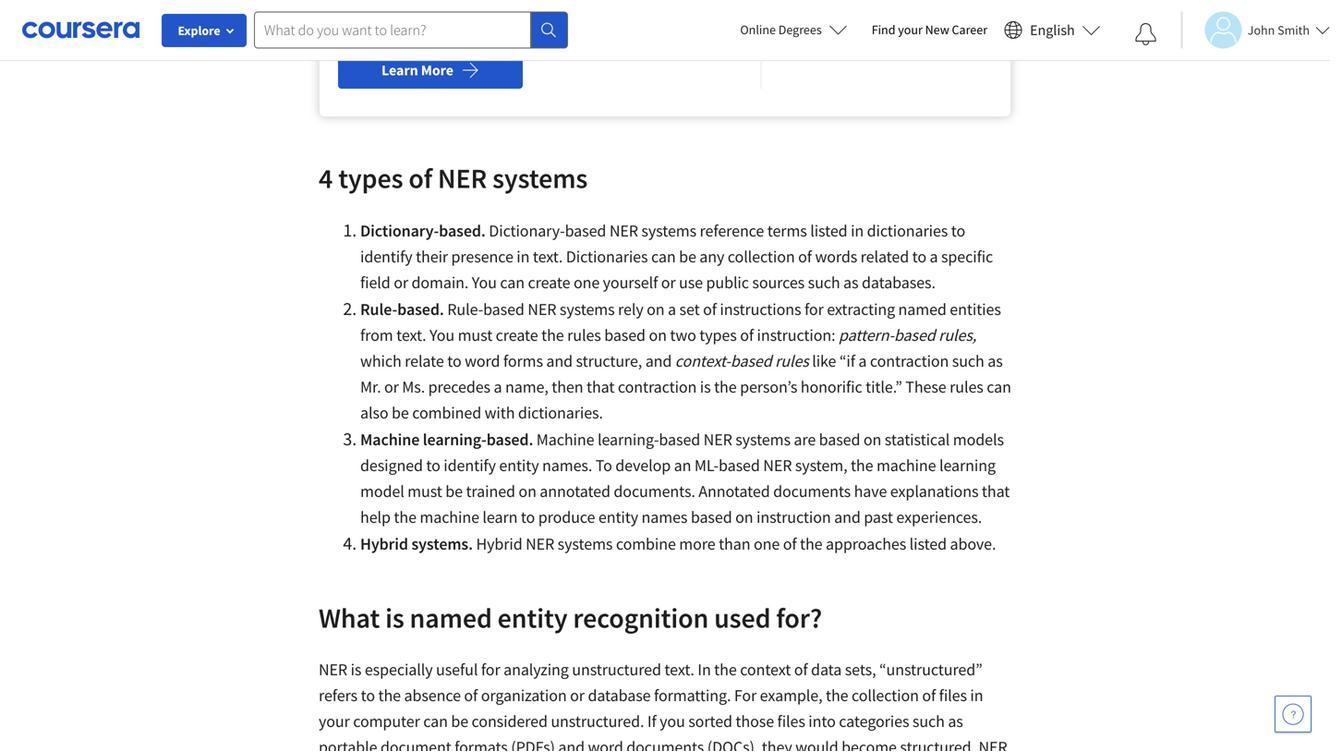 Task type: vqa. For each thing, say whether or not it's contained in the screenshot.
Application due February 23, 2024
no



Task type: locate. For each thing, give the bounding box(es) containing it.
or inside like "if a contraction such as mr. or ms. precedes a name, then that contraction is the person's honorific title." these rules can also be combined with dictionaries.
[[384, 376, 399, 397]]

machine down statistical
[[877, 455, 936, 476]]

2 vertical spatial based.
[[487, 429, 533, 450]]

0 horizontal spatial for
[[481, 659, 500, 680]]

0 vertical spatial for
[[805, 299, 824, 320]]

systems inside the dictionary-based ner systems reference terms listed in dictionaries to identify their presence in text. dictionaries can be any collection of words related to a specific field or domain. you can create one yourself or use public sources such as databases.
[[641, 220, 697, 241]]

0 vertical spatial rules
[[567, 325, 601, 346]]

to inside pattern-based rules, which relate to word forms and structure, and context-based rules
[[447, 351, 462, 371]]

2 horizontal spatial text.
[[665, 659, 695, 680]]

1 horizontal spatial such
[[913, 711, 945, 732]]

1 horizontal spatial as
[[948, 711, 963, 732]]

for right useful
[[481, 659, 500, 680]]

create down dictionaries
[[528, 272, 570, 293]]

based up dictionaries
[[565, 220, 606, 241]]

0 vertical spatial word
[[465, 351, 500, 371]]

1 vertical spatial machine
[[420, 507, 479, 528]]

learn
[[483, 507, 518, 528]]

for up instruction:
[[805, 299, 824, 320]]

and inside ner is especially useful for analyzing unstructured text. in the context of data sets, "unstructured" refers to the absence of organization or database formatting. for example, the collection of files in your computer can be considered unstructured. if you sorted those files into categories such as portable document formats (pdfs) and word documents (docs), they would become structured.
[[558, 737, 585, 751]]

john
[[1248, 22, 1275, 38]]

in inside ner is especially useful for analyzing unstructured text. in the context of data sets, "unstructured" refers to the absence of organization or database formatting. for example, the collection of files in your computer can be considered unstructured. if you sorted those files into categories such as portable document formats (pdfs) and word documents (docs), they would become structured.
[[970, 685, 983, 706]]

is inside ner is especially useful for analyzing unstructured text. in the context of data sets, "unstructured" refers to the absence of organization or database formatting. for example, the collection of files in your computer can be considered unstructured. if you sorted those files into categories such as portable document formats (pdfs) and word documents (docs), they would become structured.
[[351, 659, 362, 680]]

0 horizontal spatial rules
[[567, 325, 601, 346]]

0 horizontal spatial identify
[[360, 246, 413, 267]]

contraction down pattern-based rules, which relate to word forms and structure, and context-based rules
[[618, 376, 697, 397]]

help
[[360, 507, 391, 528]]

2 vertical spatial such
[[913, 711, 945, 732]]

rules down instruction:
[[775, 351, 809, 371]]

such down rules,
[[952, 351, 985, 371]]

a left specific
[[930, 246, 938, 267]]

1 horizontal spatial files
[[939, 685, 967, 706]]

1 horizontal spatial for
[[805, 299, 824, 320]]

rules
[[567, 325, 601, 346], [775, 351, 809, 371], [950, 376, 984, 397]]

considered
[[472, 711, 548, 732]]

must inside rule-based ner systems rely on a set of instructions for extracting named entities from text. you must create the rules based on two types of instruction:
[[458, 325, 493, 346]]

2 dictionary- from the left
[[489, 220, 565, 241]]

rely
[[618, 299, 644, 320]]

2 learning- from the left
[[598, 429, 659, 450]]

one inside the dictionary-based ner systems reference terms listed in dictionaries to identify their presence in text. dictionaries can be any collection of words related to a specific field or domain. you can create one yourself or use public sources such as databases.
[[574, 272, 600, 293]]

is up the refers at the left bottom of page
[[351, 659, 362, 680]]

0 horizontal spatial such
[[808, 272, 840, 293]]

hybrid down help
[[360, 534, 408, 554]]

career
[[952, 21, 988, 38]]

than
[[719, 534, 751, 554]]

be left trained
[[446, 481, 463, 502]]

1 vertical spatial types
[[700, 325, 737, 346]]

ner up the refers at the left bottom of page
[[319, 659, 347, 680]]

0 horizontal spatial learning-
[[423, 429, 487, 450]]

categories
[[839, 711, 909, 732]]

0 vertical spatial types
[[338, 161, 403, 195]]

for inside rule-based ner systems rely on a set of instructions for extracting named entities from text. you must create the rules based on two types of instruction:
[[805, 299, 824, 320]]

2 horizontal spatial rules
[[950, 376, 984, 397]]

dictionary- inside the dictionary-based ner systems reference terms listed in dictionaries to identify their presence in text. dictionaries can be any collection of words related to a specific field or domain. you can create one yourself or use public sources such as databases.
[[489, 220, 565, 241]]

based.
[[439, 220, 486, 241], [397, 299, 444, 320], [487, 429, 533, 450]]

unstructured.
[[551, 711, 644, 732]]

combine
[[616, 534, 676, 554]]

based. up presence
[[439, 220, 486, 241]]

to up precedes at the bottom left of the page
[[447, 351, 462, 371]]

based up forms
[[483, 299, 525, 320]]

0 vertical spatial collection
[[728, 246, 795, 267]]

0 horizontal spatial as
[[843, 272, 859, 293]]

text. left dictionaries
[[533, 246, 563, 267]]

0 horizontal spatial collection
[[728, 246, 795, 267]]

2 vertical spatial as
[[948, 711, 963, 732]]

forms
[[503, 351, 543, 371]]

0 vertical spatial text.
[[533, 246, 563, 267]]

to down the dictionaries
[[912, 246, 927, 267]]

system,
[[795, 455, 848, 476]]

such down words
[[808, 272, 840, 293]]

of down the 'instruction'
[[783, 534, 797, 554]]

0 vertical spatial such
[[808, 272, 840, 293]]

coursera image
[[22, 15, 139, 45]]

1 horizontal spatial collection
[[852, 685, 919, 706]]

dictionaries
[[867, 220, 948, 241]]

listed down 'experiences.'
[[910, 534, 947, 554]]

0 vertical spatial create
[[528, 272, 570, 293]]

as up structured.
[[948, 711, 963, 732]]

the down the 'instruction'
[[800, 534, 823, 554]]

sets,
[[845, 659, 876, 680]]

1 horizontal spatial word
[[588, 737, 623, 751]]

the down context-
[[714, 376, 737, 397]]

annotated
[[699, 481, 770, 502]]

2 vertical spatial is
[[351, 659, 362, 680]]

show notifications image
[[1135, 23, 1157, 45]]

you inside rule-based ner systems rely on a set of instructions for extracting named entities from text. you must create the rules based on two types of instruction:
[[430, 325, 455, 346]]

0 horizontal spatial machine
[[360, 429, 420, 450]]

1 learning- from the left
[[423, 429, 487, 450]]

to right learn
[[521, 507, 535, 528]]

1 horizontal spatial named
[[898, 299, 947, 320]]

such inside ner is especially useful for analyzing unstructured text. in the context of data sets, "unstructured" refers to the absence of organization or database formatting. for example, the collection of files in your computer can be considered unstructured. if you sorted those files into categories such as portable document formats (pdfs) and word documents (docs), they would become structured.
[[913, 711, 945, 732]]

machine inside machine learning-based ner systems are based on statistical models designed to identify entity names. to develop an ml-based ner system, the machine learning model must be trained on annotated documents. annotated documents have explanations that help the machine learn to produce entity names based on instruction and past experiences.
[[537, 429, 594, 450]]

learn
[[382, 61, 418, 79]]

systems inside machine learning-based ner systems are based on statistical models designed to identify entity names. to develop an ml-based ner system, the machine learning model must be trained on annotated documents. annotated documents have explanations that help the machine learn to produce entity names based on instruction and past experiences.
[[736, 429, 791, 450]]

entity up 'analyzing' in the left of the page
[[498, 600, 568, 635]]

collection up categories
[[852, 685, 919, 706]]

0 horizontal spatial your
[[319, 711, 350, 732]]

related
[[861, 246, 909, 267]]

4 types of ner systems
[[319, 161, 588, 195]]

1 vertical spatial must
[[408, 481, 442, 502]]

learning- inside machine learning-based ner systems are based on statistical models designed to identify entity names. to develop an ml-based ner system, the machine learning model must be trained on annotated documents. annotated documents have explanations that help the machine learn to produce entity names based on instruction and past experiences.
[[598, 429, 659, 450]]

that
[[587, 376, 615, 397], [982, 481, 1010, 502]]

of down useful
[[464, 685, 478, 706]]

1 vertical spatial text.
[[396, 325, 426, 346]]

files down example,
[[777, 711, 805, 732]]

approaches
[[826, 534, 906, 554]]

1 horizontal spatial dictionary-
[[489, 220, 565, 241]]

can down absence
[[423, 711, 448, 732]]

1 horizontal spatial must
[[458, 325, 493, 346]]

mr.
[[360, 376, 381, 397]]

0 vertical spatial based.
[[439, 220, 486, 241]]

1 horizontal spatial identify
[[444, 455, 496, 476]]

systems for hybrid
[[558, 534, 613, 554]]

1 vertical spatial collection
[[852, 685, 919, 706]]

0 horizontal spatial must
[[408, 481, 442, 502]]

as down entities
[[988, 351, 1003, 371]]

systems for of
[[492, 161, 588, 195]]

rules right these
[[950, 376, 984, 397]]

as inside ner is especially useful for analyzing unstructured text. in the context of data sets, "unstructured" refers to the absence of organization or database formatting. for example, the collection of files in your computer can be considered unstructured. if you sorted those files into categories such as portable document formats (pdfs) and word documents (docs), they would become structured.
[[948, 711, 963, 732]]

based up annotated
[[719, 455, 760, 476]]

1 horizontal spatial machine
[[537, 429, 594, 450]]

create
[[528, 272, 570, 293], [496, 325, 538, 346]]

the up have on the right
[[851, 455, 873, 476]]

rule- up from
[[360, 299, 397, 320]]

types inside rule-based ner systems rely on a set of instructions for extracting named entities from text. you must create the rules based on two types of instruction:
[[700, 325, 737, 346]]

1 vertical spatial for
[[481, 659, 500, 680]]

machine
[[360, 429, 420, 450], [537, 429, 594, 450]]

must up precedes at the bottom left of the page
[[458, 325, 493, 346]]

1 vertical spatial rules
[[775, 351, 809, 371]]

is inside like "if a contraction such as mr. or ms. precedes a name, then that contraction is the person's honorific title." these rules can also be combined with dictionaries.
[[700, 376, 711, 397]]

past
[[864, 507, 893, 528]]

identify
[[360, 246, 413, 267], [444, 455, 496, 476]]

listed up words
[[810, 220, 848, 241]]

0 horizontal spatial you
[[430, 325, 455, 346]]

rules,
[[939, 325, 977, 346]]

that inside like "if a contraction such as mr. or ms. precedes a name, then that contraction is the person's honorific title." these rules can also be combined with dictionaries.
[[587, 376, 615, 397]]

1 vertical spatial based.
[[397, 299, 444, 320]]

text. left in in the bottom right of the page
[[665, 659, 695, 680]]

1 horizontal spatial is
[[385, 600, 404, 635]]

experiences.
[[896, 507, 982, 528]]

rules inside rule-based ner systems rely on a set of instructions for extracting named entities from text. you must create the rules based on two types of instruction:
[[567, 325, 601, 346]]

1 horizontal spatial contraction
[[870, 351, 949, 371]]

0 vertical spatial you
[[472, 272, 497, 293]]

statistical
[[885, 429, 950, 450]]

identify inside machine learning-based ner systems are based on statistical models designed to identify entity names. to develop an ml-based ner system, the machine learning model must be trained on annotated documents. annotated documents have explanations that help the machine learn to produce entity names based on instruction and past experiences.
[[444, 455, 496, 476]]

can inside like "if a contraction such as mr. or ms. precedes a name, then that contraction is the person's honorific title." these rules can also be combined with dictionaries.
[[987, 376, 1011, 397]]

1 horizontal spatial documents
[[773, 481, 851, 502]]

0 horizontal spatial documents
[[627, 737, 704, 751]]

of down "unstructured"
[[922, 685, 936, 706]]

a inside rule-based ner systems rely on a set of instructions for extracting named entities from text. you must create the rules based on two types of instruction:
[[668, 299, 676, 320]]

one right than
[[754, 534, 780, 554]]

person's
[[740, 376, 798, 397]]

0 horizontal spatial text.
[[396, 325, 426, 346]]

online
[[740, 21, 776, 38]]

ner up dictionaries
[[610, 220, 638, 241]]

2 horizontal spatial in
[[970, 685, 983, 706]]

rule-based ner systems rely on a set of instructions for extracting named entities from text. you must create the rules based on two types of instruction:
[[360, 299, 1001, 346]]

or
[[394, 272, 408, 293], [661, 272, 676, 293], [384, 376, 399, 397], [570, 685, 585, 706]]

identify up field
[[360, 246, 413, 267]]

machine up designed
[[360, 429, 420, 450]]

1 vertical spatial your
[[319, 711, 350, 732]]

1 vertical spatial in
[[517, 246, 530, 267]]

word up precedes at the bottom left of the page
[[465, 351, 500, 371]]

in
[[698, 659, 711, 680]]

0 horizontal spatial listed
[[810, 220, 848, 241]]

collection inside the dictionary-based ner systems reference terms listed in dictionaries to identify their presence in text. dictionaries can be any collection of words related to a specific field or domain. you can create one yourself or use public sources such as databases.
[[728, 246, 795, 267]]

2 machine from the left
[[537, 429, 594, 450]]

models
[[953, 429, 1004, 450]]

structured.
[[900, 737, 976, 751]]

rule- down domain.
[[447, 299, 483, 320]]

absence
[[404, 685, 461, 706]]

2 rule- from the left
[[447, 299, 483, 320]]

collection up sources
[[728, 246, 795, 267]]

sorted
[[688, 711, 733, 732]]

0 horizontal spatial that
[[587, 376, 615, 397]]

0 horizontal spatial rule-
[[360, 299, 397, 320]]

machine learning-based ner systems are based on statistical models designed to identify entity names. to develop an ml-based ner system, the machine learning model must be trained on annotated documents. annotated documents have explanations that help the machine learn to produce entity names based on instruction and past experiences.
[[360, 429, 1010, 528]]

structure,
[[576, 351, 642, 371]]

1 vertical spatial word
[[588, 737, 623, 751]]

one down dictionaries
[[574, 272, 600, 293]]

entity up trained
[[499, 455, 539, 476]]

be left any
[[679, 246, 696, 267]]

1 vertical spatial documents
[[627, 737, 704, 751]]

which
[[360, 351, 402, 371]]

named inside rule-based ner systems rely on a set of instructions for extracting named entities from text. you must create the rules based on two types of instruction:
[[898, 299, 947, 320]]

"unstructured"
[[879, 659, 983, 680]]

0 vertical spatial one
[[574, 272, 600, 293]]

in up words
[[851, 220, 864, 241]]

0 horizontal spatial types
[[338, 161, 403, 195]]

1 rule- from the left
[[360, 299, 397, 320]]

learning- for based
[[598, 429, 659, 450]]

1 horizontal spatial you
[[472, 272, 497, 293]]

to right the refers at the left bottom of page
[[361, 685, 375, 706]]

to
[[596, 455, 612, 476]]

0 horizontal spatial one
[[574, 272, 600, 293]]

such
[[808, 272, 840, 293], [952, 351, 985, 371], [913, 711, 945, 732]]

databases.
[[862, 272, 936, 293]]

None search field
[[254, 12, 568, 49]]

the up computer
[[378, 685, 401, 706]]

public
[[706, 272, 749, 293]]

as up extracting
[[843, 272, 859, 293]]

must
[[458, 325, 493, 346], [408, 481, 442, 502]]

honorific
[[801, 376, 862, 397]]

you down presence
[[472, 272, 497, 293]]

0 horizontal spatial dictionary-
[[360, 220, 439, 241]]

learning- down combined
[[423, 429, 487, 450]]

to down machine learning-based.
[[426, 455, 440, 476]]

and inside machine learning-based ner systems are based on statistical models designed to identify entity names. to develop an ml-based ner system, the machine learning model must be trained on annotated documents. annotated documents have explanations that help the machine learn to produce entity names based on instruction and past experiences.
[[834, 507, 861, 528]]

text. inside ner is especially useful for analyzing unstructured text. in the context of data sets, "unstructured" refers to the absence of organization or database formatting. for example, the collection of files in your computer can be considered unstructured. if you sorted those files into categories such as portable document formats (pdfs) and word documents (docs), they would become structured.
[[665, 659, 695, 680]]

0 vertical spatial in
[[851, 220, 864, 241]]

0 horizontal spatial hybrid
[[360, 534, 408, 554]]

0 vertical spatial identify
[[360, 246, 413, 267]]

portable
[[319, 737, 377, 751]]

be
[[679, 246, 696, 267], [392, 402, 409, 423], [446, 481, 463, 502], [451, 711, 468, 732]]

be right the also
[[392, 402, 409, 423]]

listed inside the dictionary-based ner systems reference terms listed in dictionaries to identify their presence in text. dictionaries can be any collection of words related to a specific field or domain. you can create one yourself or use public sources such as databases.
[[810, 220, 848, 241]]

text. down rule-based.
[[396, 325, 426, 346]]

2 horizontal spatial as
[[988, 351, 1003, 371]]

based. down 'with'
[[487, 429, 533, 450]]

find your new career
[[872, 21, 988, 38]]

2 vertical spatial in
[[970, 685, 983, 706]]

0 vertical spatial is
[[700, 376, 711, 397]]

in down "unstructured"
[[970, 685, 983, 706]]

already
[[519, 11, 559, 28]]

2 horizontal spatial is
[[700, 376, 711, 397]]

0 vertical spatial entity
[[499, 455, 539, 476]]

entity up combine
[[599, 507, 638, 528]]

yourself
[[603, 272, 658, 293]]

domain.
[[412, 272, 469, 293]]

pattern-
[[839, 325, 894, 346]]

ner left system,
[[763, 455, 792, 476]]

1 horizontal spatial hybrid
[[476, 534, 523, 554]]

dictionary- up their
[[360, 220, 439, 241]]

identify up trained
[[444, 455, 496, 476]]

specific
[[941, 246, 993, 267]]

0 vertical spatial documents
[[773, 481, 851, 502]]

or inside ner is especially useful for analyzing unstructured text. in the context of data sets, "unstructured" refers to the absence of organization or database formatting. for example, the collection of files in your computer can be considered unstructured. if you sorted those files into categories such as portable document formats (pdfs) and word documents (docs), they would become structured.
[[570, 685, 585, 706]]

to
[[951, 220, 965, 241], [912, 246, 927, 267], [447, 351, 462, 371], [426, 455, 440, 476], [521, 507, 535, 528], [361, 685, 375, 706]]

on
[[647, 299, 665, 320], [649, 325, 667, 346], [864, 429, 882, 450], [519, 481, 537, 502], [735, 507, 753, 528]]

types up context-
[[700, 325, 737, 346]]

1 horizontal spatial learning-
[[598, 429, 659, 450]]

documents down you
[[627, 737, 704, 751]]

ner up forms
[[528, 299, 556, 320]]

0 vertical spatial that
[[587, 376, 615, 397]]

based. down domain.
[[397, 299, 444, 320]]

named down databases. at the right of page
[[898, 299, 947, 320]]

machine up names.
[[537, 429, 594, 450]]

dictionary-based.
[[360, 220, 486, 241]]

based
[[565, 220, 606, 241], [483, 299, 525, 320], [604, 325, 646, 346], [894, 325, 936, 346], [731, 351, 772, 371], [659, 429, 700, 450], [819, 429, 860, 450], [719, 455, 760, 476], [691, 507, 732, 528]]

text.
[[533, 246, 563, 267], [396, 325, 426, 346], [665, 659, 695, 680]]

1 vertical spatial listed
[[910, 534, 947, 554]]

rules up 'structure,'
[[567, 325, 601, 346]]

your inside ner is especially useful for analyzing unstructured text. in the context of data sets, "unstructured" refers to the absence of organization or database formatting. for example, the collection of files in your computer can be considered unstructured. if you sorted those files into categories such as portable document formats (pdfs) and word documents (docs), they would become structured.
[[319, 711, 350, 732]]

1 vertical spatial named
[[410, 600, 492, 635]]

the inside rule-based ner systems rely on a set of instructions for extracting named entities from text. you must create the rules based on two types of instruction:
[[541, 325, 564, 346]]

1 machine from the left
[[360, 429, 420, 450]]

1 horizontal spatial rule-
[[447, 299, 483, 320]]

more
[[421, 61, 454, 79]]

named up useful
[[410, 600, 492, 635]]

0 horizontal spatial in
[[517, 246, 530, 267]]

your down the refers at the left bottom of page
[[319, 711, 350, 732]]

those
[[736, 711, 774, 732]]

hybrid down learn
[[476, 534, 523, 554]]

ner
[[438, 161, 487, 195], [610, 220, 638, 241], [528, 299, 556, 320], [704, 429, 732, 450], [763, 455, 792, 476], [526, 534, 554, 554], [319, 659, 347, 680]]

pattern-based rules, which relate to word forms and structure, and context-based rules
[[360, 325, 977, 371]]

the inside like "if a contraction such as mr. or ms. precedes a name, then that contraction is the person's honorific title." these rules can also be combined with dictionaries.
[[714, 376, 737, 397]]

2 vertical spatial text.
[[665, 659, 695, 680]]

be inside machine learning-based ner systems are based on statistical models designed to identify entity names. to develop an ml-based ner system, the machine learning model must be trained on annotated documents. annotated documents have explanations that help the machine learn to produce entity names based on instruction and past experiences.
[[446, 481, 463, 502]]

1 vertical spatial you
[[430, 325, 455, 346]]

1 horizontal spatial types
[[700, 325, 737, 346]]

a inside the dictionary-based ner systems reference terms listed in dictionaries to identify their presence in text. dictionaries can be any collection of words related to a specific field or domain. you can create one yourself or use public sources such as databases.
[[930, 246, 938, 267]]

terms
[[767, 220, 807, 241]]

based left rules,
[[894, 325, 936, 346]]

annotated
[[540, 481, 611, 502]]

and down unstructured.
[[558, 737, 585, 751]]

and up then
[[546, 351, 573, 371]]

on right rely at the left top of the page
[[647, 299, 665, 320]]

online degrees
[[740, 21, 822, 38]]

types right 4
[[338, 161, 403, 195]]

useful
[[436, 659, 478, 680]]

rule- inside rule-based ner systems rely on a set of instructions for extracting named entities from text. you must create the rules based on two types of instruction:
[[447, 299, 483, 320]]

rule- for based.
[[360, 299, 397, 320]]

word inside pattern-based rules, which relate to word forms and structure, and context-based rules
[[465, 351, 500, 371]]

systems inside rule-based ner systems rely on a set of instructions for extracting named entities from text. you must create the rules based on two types of instruction:
[[560, 299, 615, 320]]

machine for based
[[537, 429, 594, 450]]

john smith button
[[1181, 12, 1330, 49]]

1 vertical spatial that
[[982, 481, 1010, 502]]

1 vertical spatial create
[[496, 325, 538, 346]]

1 vertical spatial files
[[777, 711, 805, 732]]

machine up systems.
[[420, 507, 479, 528]]

0 vertical spatial named
[[898, 299, 947, 320]]

0 vertical spatial must
[[458, 325, 493, 346]]

1 vertical spatial such
[[952, 351, 985, 371]]

and left past
[[834, 507, 861, 528]]

0 vertical spatial machine
[[877, 455, 936, 476]]

is down context-
[[700, 376, 711, 397]]

of
[[409, 161, 432, 195], [798, 246, 812, 267], [703, 299, 717, 320], [740, 325, 754, 346], [783, 534, 797, 554], [794, 659, 808, 680], [464, 685, 478, 706], [922, 685, 936, 706]]

0 horizontal spatial files
[[777, 711, 805, 732]]

0 vertical spatial listed
[[810, 220, 848, 241]]

2 horizontal spatial such
[[952, 351, 985, 371]]

word down unstructured.
[[588, 737, 623, 751]]

collection inside ner is especially useful for analyzing unstructured text. in the context of data sets, "unstructured" refers to the absence of organization or database formatting. for example, the collection of files in your computer can be considered unstructured. if you sorted those files into categories such as portable document formats (pdfs) and word documents (docs), they would become structured.
[[852, 685, 919, 706]]

1 dictionary- from the left
[[360, 220, 439, 241]]

0 horizontal spatial named
[[410, 600, 492, 635]]

names
[[642, 507, 688, 528]]

learning- up develop
[[598, 429, 659, 450]]

then
[[552, 376, 583, 397]]



Task type: describe. For each thing, give the bounding box(es) containing it.
recognition
[[573, 600, 709, 635]]

or left 'use'
[[661, 272, 676, 293]]

of up dictionary-based.
[[409, 161, 432, 195]]

on down annotated
[[735, 507, 753, 528]]

on right trained
[[519, 481, 537, 502]]

1 horizontal spatial listed
[[910, 534, 947, 554]]

0 horizontal spatial machine
[[420, 507, 479, 528]]

relate
[[405, 351, 444, 371]]

ml-
[[695, 455, 719, 476]]

learn more
[[382, 61, 454, 79]]

1 horizontal spatial one
[[754, 534, 780, 554]]

based up more
[[691, 507, 732, 528]]

they
[[762, 737, 792, 751]]

documents inside ner is especially useful for analyzing unstructured text. in the context of data sets, "unstructured" refers to the absence of organization or database formatting. for example, the collection of files in your computer can be considered unstructured. if you sorted those files into categories such as portable document formats (pdfs) and word documents (docs), they would become structured.
[[627, 737, 704, 751]]

and down two at the top
[[645, 351, 672, 371]]

for
[[734, 685, 757, 706]]

based up person's
[[731, 351, 772, 371]]

be inside ner is especially useful for analyzing unstructured text. in the context of data sets, "unstructured" refers to the absence of organization or database formatting. for example, the collection of files in your computer can be considered unstructured. if you sorted those files into categories such as portable document formats (pdfs) and word documents (docs), they would become structured.
[[451, 711, 468, 732]]

if
[[647, 711, 657, 732]]

that inside machine learning-based ner systems are based on statistical models designed to identify entity names. to develop an ml-based ner system, the machine learning model must be trained on annotated documents. annotated documents have explanations that help the machine learn to produce entity names based on instruction and past experiences.
[[982, 481, 1010, 502]]

4.6
[[356, 11, 373, 28]]

find your new career link
[[863, 18, 997, 42]]

new
[[925, 21, 949, 38]]

create inside the dictionary-based ner systems reference terms listed in dictionaries to identify their presence in text. dictionaries can be any collection of words related to a specific field or domain. you can create one yourself or use public sources such as databases.
[[528, 272, 570, 293]]

2 hybrid from the left
[[476, 534, 523, 554]]

text. inside rule-based ner systems rely on a set of instructions for extracting named entities from text. you must create the rules based on two types of instruction:
[[396, 325, 426, 346]]

or right field
[[394, 272, 408, 293]]

instructions
[[720, 299, 801, 320]]

word inside ner is especially useful for analyzing unstructured text. in the context of data sets, "unstructured" refers to the absence of organization or database formatting. for example, the collection of files in your computer can be considered unstructured. if you sorted those files into categories such as portable document formats (pdfs) and word documents (docs), they would become structured.
[[588, 737, 623, 751]]

explore
[[178, 22, 220, 39]]

formats
[[455, 737, 508, 751]]

be inside the dictionary-based ner systems reference terms listed in dictionaries to identify their presence in text. dictionaries can be any collection of words related to a specific field or domain. you can create one yourself or use public sources such as databases.
[[679, 246, 696, 267]]

of inside the dictionary-based ner systems reference terms listed in dictionaries to identify their presence in text. dictionaries can be any collection of words related to a specific field or domain. you can create one yourself or use public sources such as databases.
[[798, 246, 812, 267]]

hybrid systems. hybrid ner systems combine more than one of the approaches listed above.
[[360, 534, 999, 554]]

used
[[714, 600, 771, 635]]

based. for rule-
[[397, 299, 444, 320]]

(docs),
[[707, 737, 759, 751]]

like
[[812, 351, 836, 371]]

the right in in the bottom right of the page
[[714, 659, 737, 680]]

instruction
[[757, 507, 831, 528]]

rules inside pattern-based rules, which relate to word forms and structure, and context-based rules
[[775, 351, 809, 371]]

online degrees button
[[726, 9, 863, 50]]

unstructured
[[572, 659, 661, 680]]

ner inside the dictionary-based ner systems reference terms listed in dictionaries to identify their presence in text. dictionaries can be any collection of words related to a specific field or domain. you can create one yourself or use public sources such as databases.
[[610, 220, 638, 241]]

an
[[674, 455, 691, 476]]

would
[[796, 737, 839, 751]]

based down rely at the left top of the page
[[604, 325, 646, 346]]

the right help
[[394, 507, 417, 528]]

identify inside the dictionary-based ner systems reference terms listed in dictionaries to identify their presence in text. dictionaries can be any collection of words related to a specific field or domain. you can create one yourself or use public sources such as databases.
[[360, 246, 413, 267]]

ms.
[[402, 376, 425, 397]]

refers
[[319, 685, 358, 706]]

what
[[319, 600, 380, 635]]

english
[[1030, 21, 1075, 39]]

of left data
[[794, 659, 808, 680]]

instruction:
[[757, 325, 836, 346]]

name,
[[505, 376, 548, 397]]

can down presence
[[500, 272, 525, 293]]

4
[[319, 161, 333, 195]]

is for for
[[351, 659, 362, 680]]

data
[[811, 659, 842, 680]]

machine for based.
[[360, 429, 420, 450]]

What do you want to learn? text field
[[254, 12, 531, 49]]

use
[[679, 272, 703, 293]]

such inside the dictionary-based ner systems reference terms listed in dictionaries to identify their presence in text. dictionaries can be any collection of words related to a specific field or domain. you can create one yourself or use public sources such as databases.
[[808, 272, 840, 293]]

as inside the dictionary-based ner systems reference terms listed in dictionaries to identify their presence in text. dictionaries can be any collection of words related to a specific field or domain. you can create one yourself or use public sources such as databases.
[[843, 272, 859, 293]]

also
[[360, 402, 389, 423]]

dictionary- for based
[[489, 220, 565, 241]]

dictionaries
[[566, 246, 648, 267]]

based. for dictionary-
[[439, 220, 486, 241]]

(pdfs)
[[511, 737, 555, 751]]

0 vertical spatial files
[[939, 685, 967, 706]]

these
[[906, 376, 947, 397]]

dictionaries.
[[518, 402, 603, 423]]

1 horizontal spatial in
[[851, 220, 864, 241]]

trained
[[466, 481, 515, 502]]

computer
[[353, 711, 420, 732]]

precedes
[[428, 376, 491, 397]]

reference
[[700, 220, 764, 241]]

a up 'with'
[[494, 376, 502, 397]]

1 horizontal spatial machine
[[877, 455, 936, 476]]

context-
[[675, 351, 731, 371]]

organization
[[481, 685, 567, 706]]

explanations
[[890, 481, 979, 502]]

have
[[854, 481, 887, 502]]

especially
[[365, 659, 433, 680]]

can inside ner is especially useful for analyzing unstructured text. in the context of data sets, "unstructured" refers to the absence of organization or database formatting. for example, the collection of files in your computer can be considered unstructured. if you sorted those files into categories such as portable document formats (pdfs) and word documents (docs), they would become structured.
[[423, 711, 448, 732]]

117,555
[[474, 11, 516, 28]]

learning- for based.
[[423, 429, 487, 450]]

enrolled
[[561, 11, 606, 28]]

dictionary-based ner systems reference terms listed in dictionaries to identify their presence in text. dictionaries can be any collection of words related to a specific field or domain. you can create one yourself or use public sources such as databases.
[[360, 220, 993, 293]]

1 vertical spatial contraction
[[618, 376, 697, 397]]

create inside rule-based ner systems rely on a set of instructions for extracting named entities from text. you must create the rules based on two types of instruction:
[[496, 325, 538, 346]]

be inside like "if a contraction such as mr. or ms. precedes a name, then that contraction is the person's honorific title." these rules can also be combined with dictionaries.
[[392, 402, 409, 423]]

to inside ner is especially useful for analyzing unstructured text. in the context of data sets, "unstructured" refers to the absence of organization or database formatting. for example, the collection of files in your computer can be considered unstructured. if you sorted those files into categories such as portable document formats (pdfs) and word documents (docs), they would become structured.
[[361, 685, 375, 706]]

explore button
[[162, 14, 247, 47]]

machine learning-based.
[[360, 429, 533, 450]]

names.
[[542, 455, 592, 476]]

rule- for based
[[447, 299, 483, 320]]

model
[[360, 481, 404, 502]]

formatting.
[[654, 685, 731, 706]]

you inside the dictionary-based ner systems reference terms listed in dictionaries to identify their presence in text. dictionaries can be any collection of words related to a specific field or domain. you can create one yourself or use public sources such as databases.
[[472, 272, 497, 293]]

ner is especially useful for analyzing unstructured text. in the context of data sets, "unstructured" refers to the absence of organization or database formatting. for example, the collection of files in your computer can be considered unstructured. if you sorted those files into categories such as portable document formats (pdfs) and word documents (docs), they would become structured. 
[[319, 659, 1007, 751]]

on left two at the top
[[649, 325, 667, 346]]

for?
[[776, 600, 822, 635]]

learn more button
[[338, 52, 523, 89]]

based inside the dictionary-based ner systems reference terms listed in dictionaries to identify their presence in text. dictionaries can be any collection of words related to a specific field or domain. you can create one yourself or use public sources such as databases.
[[565, 220, 606, 241]]

for inside ner is especially useful for analyzing unstructured text. in the context of data sets, "unstructured" refers to the absence of organization or database formatting. for example, the collection of files in your computer can be considered unstructured. if you sorted those files into categories such as portable document formats (pdfs) and word documents (docs), they would become structured.
[[481, 659, 500, 680]]

a right '"if'
[[859, 351, 867, 371]]

is for recognition
[[385, 600, 404, 635]]

develop
[[616, 455, 671, 476]]

are
[[794, 429, 816, 450]]

into
[[809, 711, 836, 732]]

1 vertical spatial entity
[[599, 507, 638, 528]]

document
[[381, 737, 451, 751]]

with
[[485, 402, 515, 423]]

documents inside machine learning-based ner systems are based on statistical models designed to identify entity names. to develop an ml-based ner system, the machine learning model must be trained on annotated documents. annotated documents have explanations that help the machine learn to produce entity names based on instruction and past experiences.
[[773, 481, 851, 502]]

two
[[670, 325, 696, 346]]

as inside like "if a contraction such as mr. or ms. precedes a name, then that contraction is the person's honorific title." these rules can also be combined with dictionaries.
[[988, 351, 1003, 371]]

0 vertical spatial your
[[898, 21, 923, 38]]

ner inside rule-based ner systems rely on a set of instructions for extracting named entities from text. you must create the rules based on two types of instruction:
[[528, 299, 556, 320]]

the down data
[[826, 685, 849, 706]]

become
[[842, 737, 897, 751]]

1 hybrid from the left
[[360, 534, 408, 554]]

such inside like "if a contraction such as mr. or ms. precedes a name, then that contraction is the person's honorific title." these rules can also be combined with dictionaries.
[[952, 351, 985, 371]]

find
[[872, 21, 896, 38]]

combined
[[412, 402, 481, 423]]

ner down produce
[[526, 534, 554, 554]]

must inside machine learning-based ner systems are based on statistical models designed to identify entity names. to develop an ml-based ner system, the machine learning model must be trained on annotated documents. annotated documents have explanations that help the machine learn to produce entity names based on instruction and past experiences.
[[408, 481, 442, 502]]

117,555 already enrolled
[[474, 11, 606, 28]]

of down instructions
[[740, 325, 754, 346]]

ner up dictionary-based.
[[438, 161, 487, 195]]

of right set
[[703, 299, 717, 320]]

2 vertical spatial entity
[[498, 600, 568, 635]]

help center image
[[1282, 703, 1304, 725]]

based up an at bottom
[[659, 429, 700, 450]]

analyzing
[[504, 659, 569, 680]]

on left statistical
[[864, 429, 882, 450]]

john smith
[[1248, 22, 1310, 38]]

ner inside ner is especially useful for analyzing unstructured text. in the context of data sets, "unstructured" refers to the absence of organization or database formatting. for example, the collection of files in your computer can be considered unstructured. if you sorted those files into categories such as portable document formats (pdfs) and word documents (docs), they would become structured.
[[319, 659, 347, 680]]

text. inside the dictionary-based ner systems reference terms listed in dictionaries to identify their presence in text. dictionaries can be any collection of words related to a specific field or domain. you can create one yourself or use public sources such as databases.
[[533, 246, 563, 267]]

example,
[[760, 685, 823, 706]]

produce
[[538, 507, 595, 528]]

words
[[815, 246, 857, 267]]

systems for based
[[736, 429, 791, 450]]

rules inside like "if a contraction such as mr. or ms. precedes a name, then that contraction is the person's honorific title." these rules can also be combined with dictionaries.
[[950, 376, 984, 397]]

dictionary- for based.
[[360, 220, 439, 241]]

to up specific
[[951, 220, 965, 241]]

based up system,
[[819, 429, 860, 450]]

ner up ml-
[[704, 429, 732, 450]]

can up the yourself
[[651, 246, 676, 267]]



